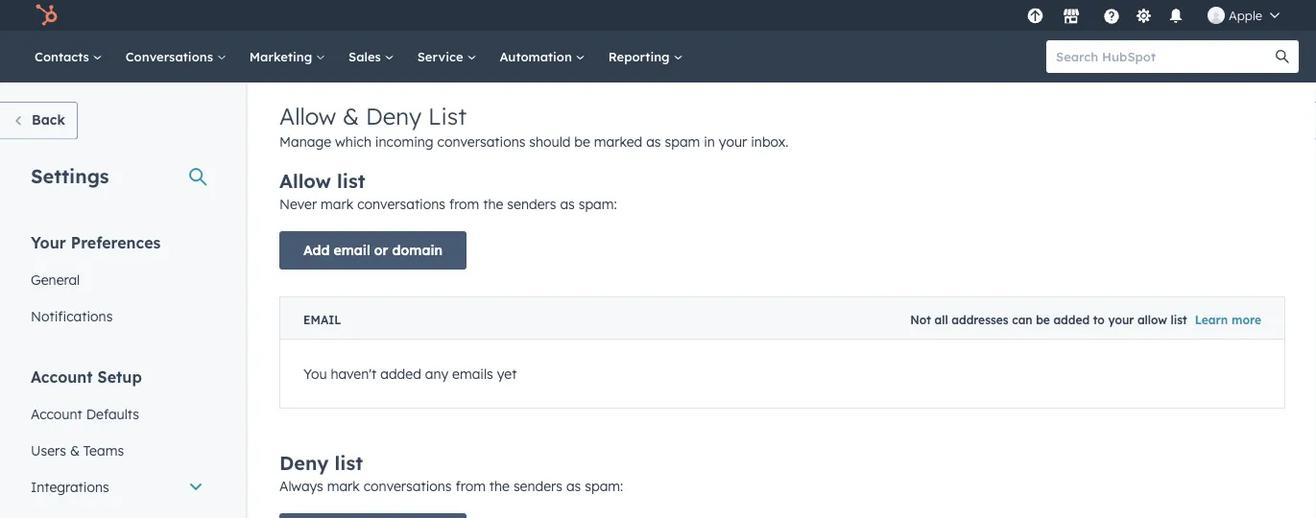 Task type: locate. For each thing, give the bounding box(es) containing it.
the inside deny list always mark conversations from the senders as spam:
[[490, 478, 510, 495]]

senders inside allow list never mark conversations from the senders as spam:
[[507, 196, 556, 213]]

spam: for allow
[[579, 196, 617, 213]]

list
[[337, 169, 365, 193], [1171, 313, 1187, 327], [335, 451, 363, 475]]

addresses
[[952, 313, 1009, 327]]

0 vertical spatial senders
[[507, 196, 556, 213]]

account up users
[[31, 406, 82, 422]]

hubspot link
[[23, 4, 72, 27]]

2 vertical spatial list
[[335, 451, 363, 475]]

mark inside allow list never mark conversations from the senders as spam:
[[321, 196, 354, 213]]

list for deny
[[335, 451, 363, 475]]

0 vertical spatial be
[[575, 133, 590, 150]]

list inside allow list never mark conversations from the senders as spam:
[[337, 169, 365, 193]]

upgrade image
[[1027, 8, 1044, 25]]

allow up manage
[[279, 102, 336, 131]]

the for allow
[[483, 196, 504, 213]]

preferences
[[71, 233, 161, 252]]

reporting
[[608, 48, 674, 64]]

spam: for deny
[[585, 478, 623, 495]]

1 vertical spatial your
[[1108, 313, 1134, 327]]

allow list never mark conversations from the senders as spam:
[[279, 169, 617, 213]]

mark inside deny list always mark conversations from the senders as spam:
[[327, 478, 360, 495]]

allow for list
[[279, 169, 331, 193]]

1 vertical spatial deny
[[279, 451, 329, 475]]

conversations
[[437, 133, 526, 150], [357, 196, 446, 213], [364, 478, 452, 495]]

& right users
[[70, 442, 80, 459]]

1 vertical spatial as
[[560, 196, 575, 213]]

0 horizontal spatial added
[[380, 366, 421, 382]]

marketing link
[[238, 31, 337, 83]]

conversations inside allow & deny list manage which incoming conversations should be marked as spam in your inbox.
[[437, 133, 526, 150]]

account for account defaults
[[31, 406, 82, 422]]

account up account defaults
[[31, 367, 93, 386]]

mark for deny
[[327, 478, 360, 495]]

allow up never
[[279, 169, 331, 193]]

should
[[529, 133, 571, 150]]

2 allow from the top
[[279, 169, 331, 193]]

added
[[1054, 313, 1090, 327], [380, 366, 421, 382]]

account
[[31, 367, 93, 386], [31, 406, 82, 422]]

automation
[[500, 48, 576, 64]]

1 vertical spatial mark
[[327, 478, 360, 495]]

conversations
[[126, 48, 217, 64]]

your
[[719, 133, 747, 150], [1108, 313, 1134, 327]]

help button
[[1096, 0, 1128, 31]]

spam:
[[579, 196, 617, 213], [585, 478, 623, 495]]

1 vertical spatial &
[[70, 442, 80, 459]]

1 vertical spatial allow
[[279, 169, 331, 193]]

& up which
[[343, 102, 359, 131]]

spam: inside deny list always mark conversations from the senders as spam:
[[585, 478, 623, 495]]

notifications button
[[1160, 0, 1192, 31]]

added left to
[[1054, 313, 1090, 327]]

as
[[646, 133, 661, 150], [560, 196, 575, 213], [566, 478, 581, 495]]

from inside allow list never mark conversations from the senders as spam:
[[449, 196, 479, 213]]

the inside allow list never mark conversations from the senders as spam:
[[483, 196, 504, 213]]

1 horizontal spatial added
[[1054, 313, 1090, 327]]

list inside deny list always mark conversations from the senders as spam:
[[335, 451, 363, 475]]

back link
[[0, 102, 78, 140]]

upgrade link
[[1024, 5, 1048, 25]]

0 horizontal spatial be
[[575, 133, 590, 150]]

all
[[935, 313, 948, 327]]

account setup element
[[19, 366, 215, 518]]

apple menu
[[1022, 0, 1293, 31]]

0 vertical spatial account
[[31, 367, 93, 386]]

from for deny
[[456, 478, 486, 495]]

2 account from the top
[[31, 406, 82, 422]]

0 vertical spatial as
[[646, 133, 661, 150]]

1 vertical spatial added
[[380, 366, 421, 382]]

0 vertical spatial added
[[1054, 313, 1090, 327]]

inbox.
[[751, 133, 789, 150]]

your preferences
[[31, 233, 161, 252]]

service link
[[406, 31, 488, 83]]

mark
[[321, 196, 354, 213], [327, 478, 360, 495]]

help image
[[1103, 9, 1120, 26]]

from for allow
[[449, 196, 479, 213]]

more
[[1232, 313, 1262, 327]]

1 vertical spatial be
[[1036, 313, 1050, 327]]

2 vertical spatial as
[[566, 478, 581, 495]]

in
[[704, 133, 715, 150]]

from inside deny list always mark conversations from the senders as spam:
[[456, 478, 486, 495]]

1 vertical spatial from
[[456, 478, 486, 495]]

service
[[417, 48, 467, 64]]

general
[[31, 271, 80, 288]]

which
[[335, 133, 372, 150]]

search button
[[1266, 40, 1299, 73]]

0 vertical spatial allow
[[279, 102, 336, 131]]

learn more button
[[1195, 313, 1262, 327]]

& inside users & teams link
[[70, 442, 80, 459]]

list down "haven't"
[[335, 451, 363, 475]]

deny up always
[[279, 451, 329, 475]]

1 vertical spatial spam:
[[585, 478, 623, 495]]

allow & deny list manage which incoming conversations should be marked as spam in your inbox.
[[279, 102, 789, 150]]

senders inside deny list always mark conversations from the senders as spam:
[[514, 478, 563, 495]]

list down which
[[337, 169, 365, 193]]

be
[[575, 133, 590, 150], [1036, 313, 1050, 327]]

the
[[483, 196, 504, 213], [490, 478, 510, 495]]

&
[[343, 102, 359, 131], [70, 442, 80, 459]]

1 horizontal spatial &
[[343, 102, 359, 131]]

users & teams
[[31, 442, 124, 459]]

1 allow from the top
[[279, 102, 336, 131]]

as for allow
[[560, 196, 575, 213]]

1 horizontal spatial deny
[[366, 102, 422, 131]]

2 vertical spatial conversations
[[364, 478, 452, 495]]

as inside deny list always mark conversations from the senders as spam:
[[566, 478, 581, 495]]

not
[[910, 313, 931, 327]]

1 vertical spatial conversations
[[357, 196, 446, 213]]

conversations inside allow list never mark conversations from the senders as spam:
[[357, 196, 446, 213]]

from
[[449, 196, 479, 213], [456, 478, 486, 495]]

senders
[[507, 196, 556, 213], [514, 478, 563, 495]]

0 horizontal spatial deny
[[279, 451, 329, 475]]

& inside allow & deny list manage which incoming conversations should be marked as spam in your inbox.
[[343, 102, 359, 131]]

0 vertical spatial mark
[[321, 196, 354, 213]]

haven't
[[331, 366, 377, 382]]

to
[[1093, 313, 1105, 327]]

allow for &
[[279, 102, 336, 131]]

0 vertical spatial the
[[483, 196, 504, 213]]

your preferences element
[[19, 232, 215, 335]]

0 horizontal spatial &
[[70, 442, 80, 459]]

1 vertical spatial the
[[490, 478, 510, 495]]

marketplaces button
[[1051, 0, 1092, 31]]

teams
[[83, 442, 124, 459]]

0 vertical spatial from
[[449, 196, 479, 213]]

1 horizontal spatial be
[[1036, 313, 1050, 327]]

0 vertical spatial your
[[719, 133, 747, 150]]

emails
[[452, 366, 493, 382]]

0 horizontal spatial your
[[719, 133, 747, 150]]

setup
[[97, 367, 142, 386]]

list right allow in the bottom right of the page
[[1171, 313, 1187, 327]]

spam: inside allow list never mark conversations from the senders as spam:
[[579, 196, 617, 213]]

reporting link
[[597, 31, 695, 83]]

always
[[279, 478, 323, 495]]

be right can
[[1036, 313, 1050, 327]]

not all addresses can be added to your allow list learn more
[[910, 313, 1262, 327]]

as for deny
[[566, 478, 581, 495]]

as inside allow list never mark conversations from the senders as spam:
[[560, 196, 575, 213]]

contacts link
[[23, 31, 114, 83]]

add
[[303, 242, 330, 259]]

mark right always
[[327, 478, 360, 495]]

0 vertical spatial list
[[337, 169, 365, 193]]

conversations inside deny list always mark conversations from the senders as spam:
[[364, 478, 452, 495]]

0 vertical spatial deny
[[366, 102, 422, 131]]

1 vertical spatial senders
[[514, 478, 563, 495]]

allow inside allow & deny list manage which incoming conversations should be marked as spam in your inbox.
[[279, 102, 336, 131]]

can
[[1012, 313, 1033, 327]]

your right to
[[1108, 313, 1134, 327]]

deny inside allow & deny list manage which incoming conversations should be marked as spam in your inbox.
[[366, 102, 422, 131]]

your
[[31, 233, 66, 252]]

you haven't added any emails yet
[[303, 366, 517, 382]]

users
[[31, 442, 66, 459]]

account setup
[[31, 367, 142, 386]]

bob builder image
[[1208, 7, 1225, 24]]

settings link
[[1132, 5, 1156, 25]]

0 vertical spatial &
[[343, 102, 359, 131]]

senders for deny
[[514, 478, 563, 495]]

deny
[[366, 102, 422, 131], [279, 451, 329, 475]]

0 vertical spatial spam:
[[579, 196, 617, 213]]

your right in
[[719, 133, 747, 150]]

allow inside allow list never mark conversations from the senders as spam:
[[279, 169, 331, 193]]

mark right never
[[321, 196, 354, 213]]

added left any
[[380, 366, 421, 382]]

contacts
[[35, 48, 93, 64]]

1 account from the top
[[31, 367, 93, 386]]

settings
[[31, 164, 109, 188]]

account defaults link
[[19, 396, 215, 433]]

be right should
[[575, 133, 590, 150]]

as inside allow & deny list manage which incoming conversations should be marked as spam in your inbox.
[[646, 133, 661, 150]]

spam
[[665, 133, 700, 150]]

1 vertical spatial account
[[31, 406, 82, 422]]

allow
[[279, 102, 336, 131], [279, 169, 331, 193]]

0 vertical spatial conversations
[[437, 133, 526, 150]]

deny up incoming
[[366, 102, 422, 131]]



Task type: describe. For each thing, give the bounding box(es) containing it.
email
[[334, 242, 370, 259]]

account defaults
[[31, 406, 139, 422]]

hubspot image
[[35, 4, 58, 27]]

incoming
[[375, 133, 434, 150]]

Search HubSpot search field
[[1047, 40, 1282, 73]]

marketing
[[249, 48, 316, 64]]

deny list always mark conversations from the senders as spam:
[[279, 451, 623, 495]]

account for account setup
[[31, 367, 93, 386]]

1 horizontal spatial your
[[1108, 313, 1134, 327]]

integrations button
[[19, 469, 215, 506]]

general link
[[19, 262, 215, 298]]

defaults
[[86, 406, 139, 422]]

notifications
[[31, 308, 113, 325]]

email
[[303, 313, 341, 327]]

back
[[32, 111, 65, 128]]

1 vertical spatial list
[[1171, 313, 1187, 327]]

senders for allow
[[507, 196, 556, 213]]

add email or domain
[[303, 242, 443, 259]]

list
[[428, 102, 467, 131]]

notifications link
[[19, 298, 215, 335]]

apple button
[[1196, 0, 1291, 31]]

add email or domain button
[[279, 231, 467, 270]]

automation link
[[488, 31, 597, 83]]

list for allow
[[337, 169, 365, 193]]

conversations for deny
[[364, 478, 452, 495]]

or
[[374, 242, 388, 259]]

& for teams
[[70, 442, 80, 459]]

conversations link
[[114, 31, 238, 83]]

you
[[303, 366, 327, 382]]

integrations
[[31, 479, 109, 495]]

learn
[[1195, 313, 1228, 327]]

be inside allow & deny list manage which incoming conversations should be marked as spam in your inbox.
[[575, 133, 590, 150]]

sales
[[349, 48, 385, 64]]

search image
[[1276, 50, 1289, 63]]

users & teams link
[[19, 433, 215, 469]]

manage
[[279, 133, 331, 150]]

marked
[[594, 133, 643, 150]]

conversations for allow
[[357, 196, 446, 213]]

allow
[[1138, 313, 1167, 327]]

the for deny
[[490, 478, 510, 495]]

& for deny
[[343, 102, 359, 131]]

deny inside deny list always mark conversations from the senders as spam:
[[279, 451, 329, 475]]

mark for allow
[[321, 196, 354, 213]]

domain
[[392, 242, 443, 259]]

marketplaces image
[[1063, 9, 1080, 26]]

notifications image
[[1168, 9, 1185, 26]]

any
[[425, 366, 449, 382]]

yet
[[497, 366, 517, 382]]

settings image
[[1135, 8, 1153, 25]]

apple
[[1229, 7, 1263, 23]]

your inside allow & deny list manage which incoming conversations should be marked as spam in your inbox.
[[719, 133, 747, 150]]

never
[[279, 196, 317, 213]]

sales link
[[337, 31, 406, 83]]



Task type: vqa. For each thing, say whether or not it's contained in the screenshot.
Deny mark
yes



